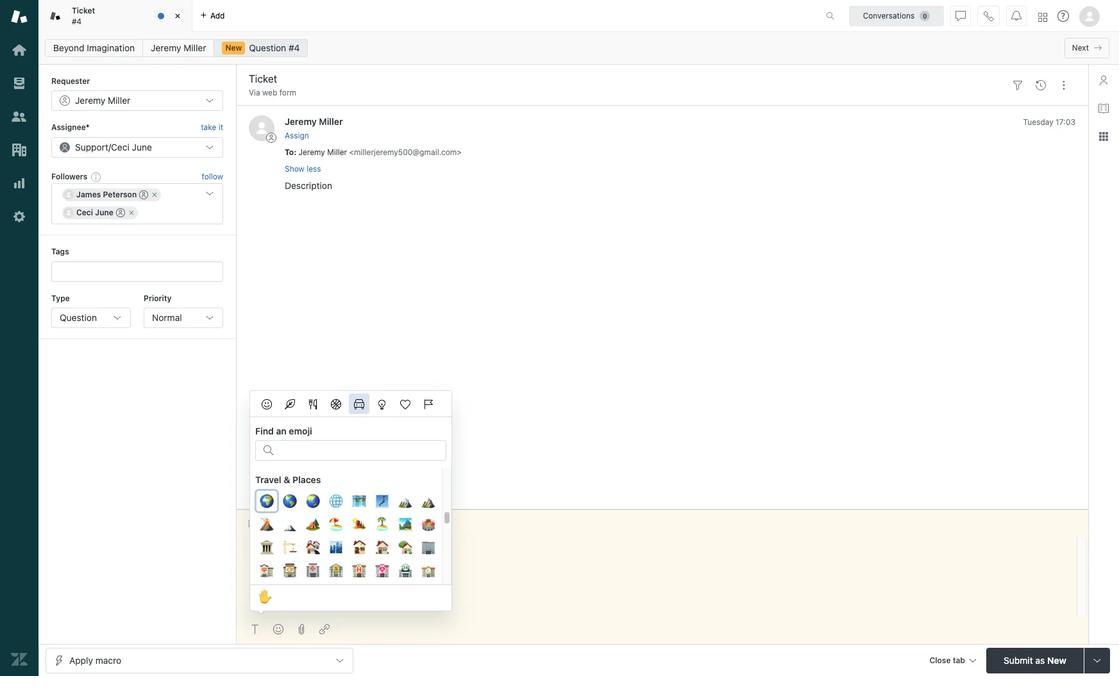 Task type: locate. For each thing, give the bounding box(es) containing it.
🌐️
[[329, 493, 343, 511]]

1 horizontal spatial new
[[1047, 655, 1066, 666]]

jeremy down close image
[[151, 42, 181, 53]]

it
[[218, 123, 223, 132]]

assign button
[[285, 130, 309, 142]]

🗻️
[[283, 516, 297, 534]]

jeremy miller
[[151, 42, 206, 53]]

jeremy miller link up assign
[[285, 116, 343, 127]]

jeremy up assign
[[285, 116, 317, 127]]

jeremy right :
[[299, 147, 325, 157]]

🏡️
[[398, 539, 412, 557]]

next button
[[1064, 38, 1109, 58]]

via web form
[[249, 88, 296, 97]]

1 vertical spatial miller
[[319, 116, 343, 127]]

0 vertical spatial new
[[225, 43, 242, 53]]

0 vertical spatial jeremy
[[151, 42, 181, 53]]

jeremy for jeremy miller
[[151, 42, 181, 53]]

submit
[[1004, 655, 1033, 666]]

✋ button
[[255, 587, 276, 610]]

show less button
[[285, 164, 321, 175]]

next
[[1072, 43, 1089, 53]]

show less
[[285, 164, 321, 174]]

Tuesday 17:03 text field
[[1023, 118, 1075, 127]]

🏘️
[[306, 539, 320, 557]]

jeremy for jeremy miller assign
[[285, 116, 317, 127]]

🏤️
[[283, 562, 297, 580]]

🏔️
[[398, 493, 412, 511]]

reporting image
[[11, 175, 28, 192]]

customer context image
[[1099, 75, 1109, 85]]

<millerjeremy500@gmail.com>
[[349, 147, 462, 157]]

🏝️
[[375, 516, 389, 534]]

main element
[[0, 0, 38, 677]]

beyond imagination link
[[45, 39, 143, 57]]

admin image
[[11, 208, 28, 225]]

jeremy miller link down close image
[[142, 39, 214, 57]]

🏙️
[[329, 539, 343, 557]]

zendesk image
[[11, 652, 28, 668]]

0 vertical spatial jeremy miller link
[[142, 39, 214, 57]]

imagination
[[87, 42, 135, 53]]

&
[[284, 475, 290, 485]]

✋
[[258, 588, 273, 607]]

🏦️
[[329, 562, 343, 580]]

0 vertical spatial miller
[[184, 42, 206, 53]]

jeremy
[[151, 42, 181, 53], [285, 116, 317, 127], [299, 147, 325, 157]]

🗺️
[[352, 493, 366, 511]]

description
[[285, 180, 332, 191]]

submit as new
[[1004, 655, 1066, 666]]

close image
[[171, 10, 184, 22]]

travel
[[255, 475, 281, 485]]

views image
[[11, 75, 28, 92]]

miller for jeremy miller assign
[[319, 116, 343, 127]]

question
[[60, 312, 97, 323]]

tags
[[51, 247, 69, 257]]

beyond imagination
[[53, 42, 135, 53]]

new right jeremy miller
[[225, 43, 242, 53]]

miller down jeremy miller assign
[[327, 147, 347, 157]]

🏚️
[[352, 539, 366, 557]]

new right the as
[[1047, 655, 1066, 666]]

0 horizontal spatial new
[[225, 43, 242, 53]]

🏢️
[[421, 539, 435, 557]]

new
[[225, 43, 242, 53], [1047, 655, 1066, 666]]

1 vertical spatial jeremy
[[285, 116, 317, 127]]

jeremy miller link
[[142, 39, 214, 57], [285, 116, 343, 127]]

🏟️
[[421, 516, 435, 534]]

🏜️
[[352, 516, 366, 534]]

find
[[255, 426, 274, 437]]

Find an emoji field
[[279, 441, 438, 458]]

follow button
[[202, 171, 223, 183]]

customers image
[[11, 108, 28, 125]]

as
[[1035, 655, 1045, 666]]

tabs tab list
[[38, 0, 813, 32]]

🏫️
[[421, 562, 435, 580]]

ticket #4
[[72, 6, 95, 26]]

secondary element
[[38, 35, 1119, 61]]

emoji
[[289, 426, 312, 437]]

jeremy inside secondary element
[[151, 42, 181, 53]]

miller
[[184, 42, 206, 53], [319, 116, 343, 127], [327, 147, 347, 157]]

2 vertical spatial jeremy
[[299, 147, 325, 157]]

miller inside jeremy miller link
[[184, 42, 206, 53]]

🏕️
[[306, 516, 320, 534]]

miller inside jeremy miller assign
[[319, 116, 343, 127]]

less
[[307, 164, 321, 174]]

🏞️
[[398, 516, 412, 534]]

assignee*
[[51, 123, 90, 132]]

1 vertical spatial jeremy miller link
[[285, 116, 343, 127]]

new link
[[214, 39, 308, 57]]

🏗️
[[283, 539, 297, 557]]

Subject field
[[246, 71, 1004, 87]]

get help image
[[1057, 10, 1069, 22]]

knowledge image
[[1099, 103, 1109, 114]]

miller down close image
[[184, 42, 206, 53]]

miller for jeremy miller
[[184, 42, 206, 53]]

travel & places
[[255, 475, 321, 485]]

miller up less
[[319, 116, 343, 127]]

organizations image
[[11, 142, 28, 158]]

form
[[279, 88, 296, 97]]

events image
[[1036, 80, 1046, 90]]

priority
[[144, 293, 171, 303]]

tab
[[38, 0, 192, 32]]

🏪️
[[398, 562, 412, 580]]

0 horizontal spatial jeremy miller link
[[142, 39, 214, 57]]

🏩️
[[375, 562, 389, 580]]

1 horizontal spatial jeremy miller link
[[285, 116, 343, 127]]

jeremy inside jeremy miller assign
[[285, 116, 317, 127]]

🌍️
[[260, 493, 274, 511]]

⛰️
[[421, 493, 435, 511]]



Task type: describe. For each thing, give the bounding box(es) containing it.
🌏️
[[306, 493, 320, 511]]

🏥️
[[306, 562, 320, 580]]

🏢️ 🏣️
[[260, 539, 435, 580]]

add attachment image
[[296, 625, 307, 635]]

places
[[292, 475, 321, 485]]

beyond
[[53, 42, 84, 53]]

conversations button
[[849, 5, 944, 26]]

🏣️
[[260, 562, 274, 580]]

🏟️ 🏛️
[[260, 516, 435, 557]]

type
[[51, 293, 70, 303]]

tab containing ticket
[[38, 0, 192, 32]]

🌋️
[[260, 516, 274, 534]]

take it
[[201, 123, 223, 132]]

new inside new link
[[225, 43, 242, 53]]

conversations
[[863, 11, 915, 20]]

🏨️
[[352, 562, 366, 580]]

normal
[[152, 312, 182, 323]]

insert emojis image
[[273, 625, 283, 635]]

web
[[262, 88, 277, 97]]

🗾️
[[375, 493, 389, 511]]

1 vertical spatial new
[[1047, 655, 1066, 666]]

🏛️
[[260, 539, 274, 557]]

avatar image
[[249, 116, 274, 141]]

to : jeremy miller <millerjeremy500@gmail.com>
[[285, 147, 462, 157]]

get started image
[[11, 42, 28, 58]]

format text image
[[250, 625, 260, 635]]

jeremy miller assign
[[285, 116, 343, 140]]

follow
[[202, 172, 223, 181]]

show
[[285, 164, 305, 174]]

an
[[276, 426, 287, 437]]

take
[[201, 123, 216, 132]]

to
[[285, 147, 294, 157]]

#4
[[72, 16, 82, 26]]

🏠️
[[375, 539, 389, 557]]

assign
[[285, 131, 309, 140]]

zendesk products image
[[1038, 13, 1047, 21]]

question button
[[51, 308, 131, 328]]

zendesk support image
[[11, 8, 28, 25]]

17:03
[[1056, 118, 1075, 127]]

2 vertical spatial miller
[[327, 147, 347, 157]]

tuesday 17:03
[[1023, 118, 1075, 127]]

via
[[249, 88, 260, 97]]

apps image
[[1099, 131, 1109, 142]]

🏖️
[[329, 516, 343, 534]]

add link (cmd k) image
[[319, 625, 330, 635]]

normal button
[[144, 308, 223, 328]]

🌎️
[[283, 493, 297, 511]]

ticket
[[72, 6, 95, 15]]

⛰️ 🌋️
[[260, 493, 435, 534]]

tuesday
[[1023, 118, 1053, 127]]

Internal note composer text field
[[242, 537, 1073, 564]]

find an emoji
[[255, 426, 312, 437]]

take it button
[[201, 121, 223, 135]]

:
[[294, 147, 297, 157]]



Task type: vqa. For each thing, say whether or not it's contained in the screenshot.
the ✋
yes



